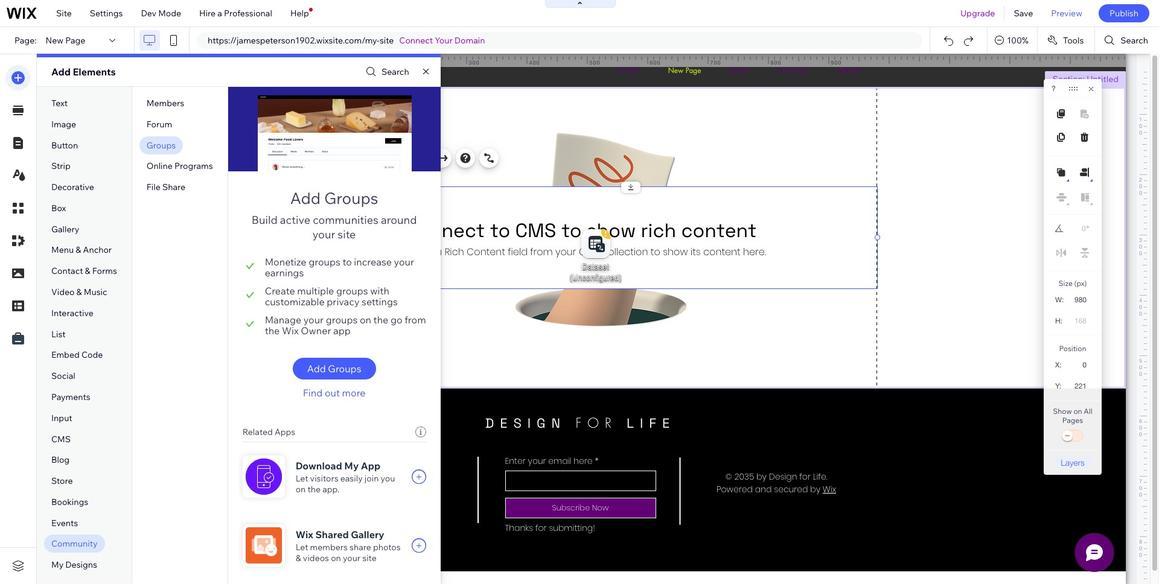 Task type: describe. For each thing, give the bounding box(es) containing it.
find
[[303, 387, 323, 399]]

list
[[51, 329, 66, 340]]

new page
[[46, 35, 85, 46]]

0 vertical spatial groups
[[147, 140, 176, 151]]

add for add groups
[[307, 363, 326, 375]]

site
[[56, 8, 72, 19]]

site inside 'wix shared gallery let members share photos & videos on your site'
[[363, 553, 377, 564]]

section:
[[1053, 74, 1085, 85]]

video
[[51, 287, 75, 298]]

share
[[350, 542, 371, 553]]

elements
[[73, 66, 116, 78]]

position
[[1060, 344, 1087, 353]]

manage your groups on the go from the wix owner app
[[265, 314, 426, 337]]

layers button
[[1054, 457, 1093, 469]]

content
[[305, 178, 333, 187]]

size
[[1059, 279, 1073, 288]]

0 vertical spatial gallery
[[51, 224, 79, 235]]

on inside show on all pages
[[1074, 407, 1083, 416]]

save button
[[1005, 0, 1043, 27]]

your inside add groups build active communities around your site
[[313, 228, 335, 242]]

embed code
[[51, 350, 103, 361]]

image
[[51, 119, 76, 130]]

x:
[[1056, 361, 1062, 370]]

members
[[147, 98, 184, 109]]

°
[[1087, 225, 1090, 233]]

500
[[590, 59, 601, 66]]

let for download my app
[[296, 473, 308, 484]]

download my app let visitors easily join you on the app.
[[296, 460, 395, 495]]

build
[[252, 213, 278, 227]]

groups for add groups build active communities around your site
[[324, 188, 378, 208]]

your inside 'wix shared gallery let members share photos & videos on your site'
[[343, 553, 361, 564]]

share
[[162, 182, 185, 193]]

customizable
[[265, 296, 325, 308]]

contact & forms
[[51, 266, 117, 277]]

100%
[[1007, 35, 1029, 46]]

your inside manage your groups on the go from the wix owner app
[[304, 314, 324, 326]]

owner
[[301, 325, 331, 337]]

new
[[46, 35, 63, 46]]

add groups build active communities around your site
[[252, 188, 417, 242]]

dev mode
[[141, 8, 181, 19]]

0 horizontal spatial settings
[[90, 8, 123, 19]]

shared
[[316, 529, 349, 541]]

groups for your
[[326, 314, 358, 326]]

mode
[[158, 8, 181, 19]]

wix inside 'wix shared gallery let members share photos & videos on your site'
[[296, 529, 313, 541]]

on inside 'wix shared gallery let members share photos & videos on your site'
[[331, 553, 341, 564]]

online programs
[[147, 161, 213, 172]]

app
[[361, 460, 381, 472]]

save
[[1014, 8, 1034, 19]]

a
[[218, 8, 222, 19]]

all
[[1084, 407, 1093, 416]]

settings
[[362, 296, 398, 308]]

blog
[[51, 455, 70, 466]]

show
[[1053, 407, 1072, 416]]

easily
[[340, 473, 363, 484]]

tools
[[1063, 35, 1084, 46]]

0 vertical spatial site
[[380, 35, 394, 46]]

hire a professional
[[199, 8, 272, 19]]

300
[[469, 59, 480, 66]]

join
[[365, 473, 379, 484]]

add elements
[[51, 66, 116, 78]]

1 vertical spatial my
[[51, 560, 64, 571]]

you
[[381, 473, 395, 484]]

social
[[51, 371, 75, 382]]

groups inside 'monetize groups to increase your earnings'
[[309, 256, 341, 268]]

designs
[[65, 560, 97, 571]]

on inside download my app let visitors easily join you on the app.
[[296, 484, 306, 495]]

menu
[[51, 245, 74, 256]]

?
[[1052, 85, 1056, 93]]

store
[[51, 476, 73, 487]]

programs
[[175, 161, 213, 172]]

file
[[147, 182, 161, 193]]

app
[[333, 325, 351, 337]]

upgrade
[[961, 8, 996, 19]]

your
[[435, 35, 453, 46]]

bookings
[[51, 497, 88, 508]]

domain
[[455, 35, 485, 46]]

related
[[243, 427, 273, 438]]

show on all pages
[[1053, 407, 1093, 425]]

cms
[[51, 434, 71, 445]]

let for wix shared gallery
[[296, 542, 308, 553]]

button
[[51, 140, 78, 151]]

1 vertical spatial settings
[[293, 153, 326, 164]]

(px)
[[1075, 279, 1087, 288]]

online
[[147, 161, 173, 172]]

app.
[[323, 484, 340, 495]]

create multiple groups with customizable privacy settings
[[265, 285, 398, 308]]

interactive
[[51, 308, 94, 319]]

manage
[[265, 314, 301, 326]]

groups for add groups
[[328, 363, 361, 375]]

download
[[296, 460, 342, 472]]

publish button
[[1099, 4, 1150, 22]]

embed
[[51, 350, 80, 361]]

events
[[51, 518, 78, 529]]



Task type: vqa. For each thing, say whether or not it's contained in the screenshot.
the left Search
yes



Task type: locate. For each thing, give the bounding box(es) containing it.
find out more
[[303, 387, 366, 399]]

groups down viewer
[[324, 188, 378, 208]]

2 horizontal spatial the
[[374, 314, 389, 326]]

forum
[[147, 119, 172, 130]]

search button down the connect
[[363, 63, 409, 81]]

monetize groups to increase your earnings
[[265, 256, 414, 279]]

text
[[51, 98, 68, 109]]

groups left "to"
[[309, 256, 341, 268]]

wix inside manage your groups on the go from the wix owner app
[[282, 325, 299, 337]]

privacy
[[327, 296, 360, 308]]

600
[[650, 59, 661, 66]]

wix shared gallery let members share photos & videos on your site
[[296, 529, 401, 564]]

0 vertical spatial wix
[[282, 325, 299, 337]]

contact
[[51, 266, 83, 277]]

1 vertical spatial search
[[382, 66, 409, 77]]

0 horizontal spatial search button
[[363, 63, 409, 81]]

add up text
[[51, 66, 71, 78]]

the inside download my app let visitors easily join you on the app.
[[308, 484, 321, 495]]

1 vertical spatial wix
[[296, 529, 313, 541]]

wix up 'videos'
[[296, 529, 313, 541]]

communities
[[313, 213, 379, 227]]

https://jamespeterson1902.wixsite.com/my-site connect your domain
[[208, 35, 485, 46]]

https://jamespeterson1902.wixsite.com/my-
[[208, 35, 380, 46]]

your right increase
[[394, 256, 414, 268]]

w:
[[1056, 296, 1064, 304]]

viewer
[[334, 178, 358, 187]]

800
[[771, 59, 782, 66]]

switch
[[1061, 428, 1085, 445]]

earnings
[[265, 267, 304, 279]]

add for add elements
[[51, 66, 71, 78]]

my left designs
[[51, 560, 64, 571]]

your down customizable
[[304, 314, 324, 326]]

1 horizontal spatial search
[[1121, 35, 1149, 46]]

out
[[325, 387, 340, 399]]

2 horizontal spatial site
[[380, 35, 394, 46]]

site inside add groups build active communities around your site
[[338, 228, 356, 242]]

groups down 'monetize groups to increase your earnings'
[[336, 285, 368, 297]]

0 vertical spatial add
[[51, 66, 71, 78]]

0 horizontal spatial my
[[51, 560, 64, 571]]

? button
[[1052, 85, 1056, 93]]

my inside download my app let visitors easily join you on the app.
[[344, 460, 359, 472]]

rich
[[288, 178, 303, 187]]

let inside 'wix shared gallery let members share photos & videos on your site'
[[296, 542, 308, 553]]

1 vertical spatial add
[[290, 188, 321, 208]]

& for contact
[[85, 266, 90, 277]]

site down communities
[[338, 228, 356, 242]]

search down publish button on the right top
[[1121, 35, 1149, 46]]

1 vertical spatial search button
[[363, 63, 409, 81]]

gallery inside 'wix shared gallery let members share photos & videos on your site'
[[351, 529, 384, 541]]

menu & anchor
[[51, 245, 112, 256]]

1 horizontal spatial search button
[[1096, 27, 1160, 54]]

1 vertical spatial site
[[338, 228, 356, 242]]

the down customizable
[[265, 325, 280, 337]]

on left visitors
[[296, 484, 306, 495]]

on inside manage your groups on the go from the wix owner app
[[360, 314, 371, 326]]

1 horizontal spatial site
[[363, 553, 377, 564]]

go
[[391, 314, 403, 326]]

visitors
[[310, 473, 339, 484]]

let down 'download'
[[296, 473, 308, 484]]

0 horizontal spatial search
[[382, 66, 409, 77]]

from
[[405, 314, 426, 326]]

groups inside create multiple groups with customizable privacy settings
[[336, 285, 368, 297]]

let
[[296, 473, 308, 484], [296, 542, 308, 553]]

active
[[280, 213, 311, 227]]

2 vertical spatial groups
[[328, 363, 361, 375]]

tools button
[[1038, 27, 1095, 54]]

100% button
[[988, 27, 1037, 54]]

the left the app.
[[308, 484, 321, 495]]

your down communities
[[313, 228, 335, 242]]

add inside add groups build active communities around your site
[[290, 188, 321, 208]]

create
[[265, 285, 295, 297]]

1 vertical spatial gallery
[[351, 529, 384, 541]]

site right the members
[[363, 553, 377, 564]]

let inside download my app let visitors easily join you on the app.
[[296, 473, 308, 484]]

dev
[[141, 8, 156, 19]]

my
[[344, 460, 359, 472], [51, 560, 64, 571]]

groups up online
[[147, 140, 176, 151]]

groups down privacy
[[326, 314, 358, 326]]

1 horizontal spatial my
[[344, 460, 359, 472]]

& left forms at left top
[[85, 266, 90, 277]]

around
[[381, 213, 417, 227]]

find out more button
[[294, 387, 374, 399]]

videos
[[303, 553, 329, 564]]

1 horizontal spatial settings
[[293, 153, 326, 164]]

box
[[51, 203, 66, 214]]

section: untitled
[[1053, 74, 1119, 85]]

gallery up share
[[351, 529, 384, 541]]

settings left the dev
[[90, 8, 123, 19]]

video & music
[[51, 287, 107, 298]]

0 horizontal spatial gallery
[[51, 224, 79, 235]]

None text field
[[1070, 221, 1086, 237], [1069, 292, 1092, 308], [1068, 378, 1092, 394], [1070, 221, 1086, 237], [1069, 292, 1092, 308], [1068, 378, 1092, 394]]

more
[[342, 387, 366, 399]]

anchor
[[83, 245, 112, 256]]

groups inside add groups build active communities around your site
[[324, 188, 378, 208]]

add up the find
[[307, 363, 326, 375]]

0 vertical spatial groups
[[309, 256, 341, 268]]

1 horizontal spatial the
[[308, 484, 321, 495]]

hire
[[199, 8, 216, 19]]

music
[[84, 287, 107, 298]]

preview button
[[1043, 0, 1092, 27]]

& inside 'wix shared gallery let members share photos & videos on your site'
[[296, 553, 301, 564]]

groups inside manage your groups on the go from the wix owner app
[[326, 314, 358, 326]]

add inside button
[[307, 363, 326, 375]]

to
[[343, 256, 352, 268]]

None text field
[[1069, 313, 1092, 329], [1068, 357, 1092, 373], [1069, 313, 1092, 329], [1068, 357, 1092, 373]]

1 horizontal spatial gallery
[[351, 529, 384, 541]]

2 vertical spatial groups
[[326, 314, 358, 326]]

monetize
[[265, 256, 307, 268]]

0 vertical spatial search
[[1121, 35, 1149, 46]]

0 horizontal spatial site
[[338, 228, 356, 242]]

pages
[[1063, 416, 1084, 425]]

1 vertical spatial let
[[296, 542, 308, 553]]

on down settings
[[360, 314, 371, 326]]

search down the connect
[[382, 66, 409, 77]]

2 let from the top
[[296, 542, 308, 553]]

your inside 'monetize groups to increase your earnings'
[[394, 256, 414, 268]]

400
[[529, 59, 540, 66]]

let left the members
[[296, 542, 308, 553]]

& for video
[[76, 287, 82, 298]]

on left all
[[1074, 407, 1083, 416]]

strip
[[51, 161, 71, 172]]

0 horizontal spatial the
[[265, 325, 280, 337]]

decorative
[[51, 182, 94, 193]]

settings up content at top
[[293, 153, 326, 164]]

the
[[374, 314, 389, 326], [265, 325, 280, 337], [308, 484, 321, 495]]

publish
[[1110, 8, 1139, 19]]

h:
[[1056, 317, 1063, 326]]

add down rich
[[290, 188, 321, 208]]

0 vertical spatial my
[[344, 460, 359, 472]]

y:
[[1056, 382, 1062, 391]]

add groups button
[[293, 358, 376, 380]]

0 vertical spatial let
[[296, 473, 308, 484]]

0 vertical spatial settings
[[90, 8, 123, 19]]

apps
[[275, 427, 295, 438]]

my designs
[[51, 560, 97, 571]]

connect
[[399, 35, 433, 46]]

& right menu
[[76, 245, 81, 256]]

& left 'videos'
[[296, 553, 301, 564]]

groups up more
[[328, 363, 361, 375]]

my up easily
[[344, 460, 359, 472]]

page
[[65, 35, 85, 46]]

& for menu
[[76, 245, 81, 256]]

gallery up menu
[[51, 224, 79, 235]]

1 vertical spatial groups
[[324, 188, 378, 208]]

site left the connect
[[380, 35, 394, 46]]

your
[[313, 228, 335, 242], [394, 256, 414, 268], [304, 314, 324, 326], [343, 553, 361, 564]]

groups inside add groups button
[[328, 363, 361, 375]]

1 vertical spatial groups
[[336, 285, 368, 297]]

on right 'videos'
[[331, 553, 341, 564]]

size (px)
[[1059, 279, 1087, 288]]

& right video
[[76, 287, 82, 298]]

groups for multiple
[[336, 285, 368, 297]]

increase
[[354, 256, 392, 268]]

related apps
[[243, 427, 295, 438]]

0 vertical spatial search button
[[1096, 27, 1160, 54]]

2 vertical spatial site
[[363, 553, 377, 564]]

your down the shared
[[343, 553, 361, 564]]

add for add groups build active communities around your site
[[290, 188, 321, 208]]

2 vertical spatial add
[[307, 363, 326, 375]]

wix left owner
[[282, 325, 299, 337]]

1 let from the top
[[296, 473, 308, 484]]

photos
[[373, 542, 401, 553]]

the left go at the bottom left
[[374, 314, 389, 326]]

search button down publish
[[1096, 27, 1160, 54]]

site
[[380, 35, 394, 46], [338, 228, 356, 242], [363, 553, 377, 564]]



